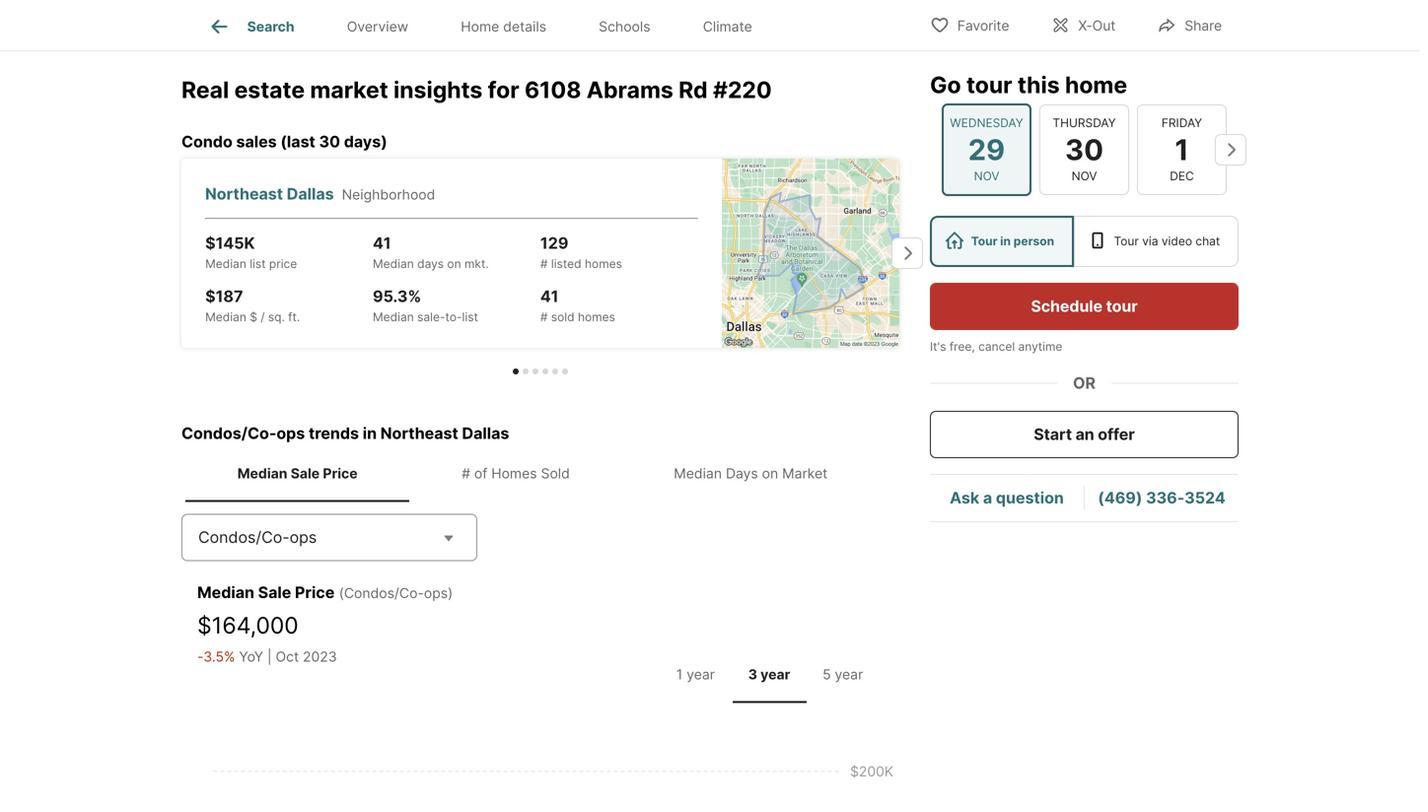 Task type: describe. For each thing, give the bounding box(es) containing it.
this
[[1018, 71, 1060, 99]]

336-
[[1146, 489, 1185, 508]]

5
[[823, 667, 831, 684]]

go tour this home
[[930, 71, 1128, 99]]

year for 1 year
[[687, 667, 715, 684]]

1 horizontal spatial northeast
[[381, 424, 458, 443]]

median inside tab
[[674, 466, 722, 482]]

median sale price
[[237, 466, 358, 482]]

sale for median sale price (condos/co-ops) $164,000
[[258, 583, 291, 603]]

41 for 41 median days on mkt.
[[373, 234, 391, 253]]

a
[[983, 489, 993, 508]]

next image
[[1215, 134, 1247, 166]]

3524
[[1185, 489, 1226, 508]]

days)
[[344, 132, 387, 151]]

sq.
[[268, 310, 285, 325]]

yoy
[[239, 649, 263, 666]]

-
[[197, 649, 203, 666]]

list inside $145k median list price
[[250, 257, 266, 271]]

x-out
[[1079, 17, 1116, 34]]

condos/co- for condos/co-ops
[[198, 528, 290, 547]]

95.3%
[[373, 287, 421, 306]]

friday 1 dec
[[1162, 116, 1203, 183]]

tour for schedule
[[1106, 297, 1138, 316]]

slide 1 dot image
[[513, 369, 519, 375]]

6108
[[525, 76, 581, 104]]

on inside 41 median days on mkt.
[[447, 257, 461, 271]]

year for 3 year
[[761, 667, 791, 684]]

tour via video chat
[[1114, 234, 1221, 249]]

ask a question link
[[950, 489, 1064, 508]]

for
[[488, 76, 519, 104]]

price
[[269, 257, 297, 271]]

slide 6 dot image
[[562, 369, 568, 375]]

3.5%
[[203, 649, 235, 666]]

29
[[969, 132, 1005, 167]]

slide 5 dot image
[[552, 369, 558, 375]]

start
[[1034, 425, 1072, 444]]

northeast dallas link
[[205, 182, 342, 206]]

#220
[[713, 76, 772, 104]]

video
[[1162, 234, 1193, 249]]

start an offer
[[1034, 425, 1135, 444]]

search
[[247, 18, 295, 35]]

ask a question
[[950, 489, 1064, 508]]

wednesday
[[950, 116, 1024, 130]]

homes for 41
[[578, 310, 615, 325]]

$187
[[205, 287, 243, 306]]

(condos/co-
[[339, 585, 424, 602]]

listed
[[551, 257, 582, 271]]

3
[[748, 667, 758, 684]]

dec
[[1170, 169, 1194, 183]]

oct
[[276, 649, 299, 666]]

share button
[[1141, 4, 1239, 45]]

favorite button
[[913, 4, 1026, 45]]

2023
[[303, 649, 337, 666]]

30 inside thursday 30 nov
[[1065, 132, 1104, 167]]

median inside 95.3% median sale-to-list
[[373, 310, 414, 325]]

(469) 336-3524
[[1098, 489, 1226, 508]]

climate
[[703, 18, 752, 35]]

estate
[[234, 76, 305, 104]]

median days on market
[[674, 466, 828, 482]]

(469) 336-3524 link
[[1098, 489, 1226, 508]]

home details tab
[[435, 3, 573, 50]]

median sale price tab
[[185, 450, 410, 499]]

1 year
[[676, 667, 715, 684]]

sales
[[236, 132, 277, 151]]

41 for 41 # sold homes
[[541, 287, 559, 306]]

price for median sale price
[[323, 466, 358, 482]]

# of homes sold tab
[[410, 450, 622, 499]]

median inside 41 median days on mkt.
[[373, 257, 414, 271]]

list box containing tour in person
[[930, 216, 1239, 267]]

northeast dallas neighborhood
[[205, 184, 435, 204]]

sold
[[551, 310, 575, 325]]

thursday
[[1053, 116, 1116, 130]]

free,
[[950, 340, 975, 354]]

median sale price (condos/co-ops) $164,000
[[197, 583, 453, 640]]

northeast inside carousel group
[[205, 184, 283, 204]]

1 inside '1 year' tab
[[676, 667, 683, 684]]

(last
[[281, 132, 315, 151]]

95.3% median sale-to-list
[[373, 287, 478, 325]]

climate tab
[[677, 3, 779, 50]]

of
[[474, 466, 488, 482]]

slide 3 dot image
[[533, 369, 539, 375]]

friday
[[1162, 116, 1203, 130]]

share
[[1185, 17, 1222, 34]]

overview tab
[[321, 3, 435, 50]]

go
[[930, 71, 961, 99]]



Task type: vqa. For each thing, say whether or not it's contained in the screenshot.
topmost tab list
yes



Task type: locate. For each thing, give the bounding box(es) containing it.
nov inside thursday 30 nov
[[1072, 169, 1097, 183]]

overview
[[347, 18, 409, 35]]

nov for 29
[[974, 169, 1000, 183]]

41 down neighborhood
[[373, 234, 391, 253]]

0 vertical spatial dallas
[[287, 184, 334, 204]]

slide 2 dot image
[[523, 369, 529, 375]]

# left listed
[[541, 257, 548, 271]]

1 vertical spatial dallas
[[462, 424, 509, 443]]

1 vertical spatial sale
[[258, 583, 291, 603]]

1 vertical spatial northeast
[[381, 424, 458, 443]]

neighborhood
[[342, 186, 435, 203]]

median inside median sale price (condos/co-ops) $164,000
[[197, 583, 254, 603]]

$145k median list price
[[205, 234, 297, 271]]

1 up dec
[[1175, 132, 1189, 167]]

30
[[319, 132, 340, 151], [1065, 132, 1104, 167]]

sale up $164,000
[[258, 583, 291, 603]]

real estate market insights for 6108 abrams rd #220
[[182, 76, 772, 104]]

2 tour from the left
[[1114, 234, 1139, 249]]

year right 3
[[761, 667, 791, 684]]

market
[[310, 76, 388, 104]]

an
[[1076, 425, 1095, 444]]

0 vertical spatial in
[[1001, 234, 1011, 249]]

tour up wednesday
[[967, 71, 1013, 99]]

0 vertical spatial 41
[[373, 234, 391, 253]]

# left sold
[[541, 310, 548, 325]]

home
[[461, 18, 499, 35]]

0 vertical spatial sale
[[291, 466, 320, 482]]

homes right sold
[[578, 310, 615, 325]]

# of homes sold
[[462, 466, 570, 482]]

129
[[541, 234, 569, 253]]

sale inside tab
[[291, 466, 320, 482]]

price inside tab
[[323, 466, 358, 482]]

tab list containing median sale price
[[182, 446, 900, 503]]

median up $164,000
[[197, 583, 254, 603]]

tour for tour in person
[[971, 234, 998, 249]]

ft.
[[288, 310, 300, 325]]

in left person in the top of the page
[[1001, 234, 1011, 249]]

tab list
[[182, 0, 794, 50], [182, 446, 900, 503], [655, 647, 884, 704]]

1 horizontal spatial in
[[1001, 234, 1011, 249]]

1 horizontal spatial 41
[[541, 287, 559, 306]]

homes inside 41 # sold homes
[[578, 310, 615, 325]]

real
[[182, 76, 229, 104]]

(469)
[[1098, 489, 1143, 508]]

1 vertical spatial ops
[[290, 528, 317, 547]]

30 right (last
[[319, 132, 340, 151]]

tour left person in the top of the page
[[971, 234, 998, 249]]

slide 4 dot image
[[543, 369, 548, 375]]

cancel
[[979, 340, 1015, 354]]

tour via video chat option
[[1074, 216, 1239, 267]]

list inside 95.3% median sale-to-list
[[462, 310, 478, 325]]

x-
[[1079, 17, 1093, 34]]

in inside option
[[1001, 234, 1011, 249]]

1 horizontal spatial 1
[[1175, 132, 1189, 167]]

0 horizontal spatial on
[[447, 257, 461, 271]]

out
[[1093, 17, 1116, 34]]

schedule tour
[[1031, 297, 1138, 316]]

in right trends
[[363, 424, 377, 443]]

5 year tab
[[806, 651, 880, 700]]

tour in person option
[[930, 216, 1074, 267]]

condos/co- down median sale price tab
[[198, 528, 290, 547]]

0 vertical spatial #
[[541, 257, 548, 271]]

schedule
[[1031, 297, 1103, 316]]

tab list containing search
[[182, 0, 794, 50]]

year for 5 year
[[835, 667, 863, 684]]

search link
[[208, 15, 295, 38]]

on left mkt.
[[447, 257, 461, 271]]

1 tour from the left
[[971, 234, 998, 249]]

0 vertical spatial condos/co-
[[182, 424, 277, 443]]

1 horizontal spatial dallas
[[462, 424, 509, 443]]

northeast
[[205, 184, 283, 204], [381, 424, 458, 443]]

3 year tab
[[733, 651, 806, 700]]

price down condos/co-ops trends in northeast dallas
[[323, 466, 358, 482]]

0 horizontal spatial 41
[[373, 234, 391, 253]]

1 year tab
[[659, 651, 733, 700]]

it's free, cancel anytime
[[930, 340, 1063, 354]]

41 inside 41 # sold homes
[[541, 287, 559, 306]]

1 vertical spatial price
[[295, 583, 335, 603]]

# for 41
[[541, 310, 548, 325]]

wednesday 29 nov
[[950, 116, 1024, 183]]

0 horizontal spatial 1
[[676, 667, 683, 684]]

year left 3
[[687, 667, 715, 684]]

sale for median sale price
[[291, 466, 320, 482]]

1 vertical spatial #
[[541, 310, 548, 325]]

via
[[1143, 234, 1159, 249]]

3 year from the left
[[835, 667, 863, 684]]

3 year
[[748, 667, 791, 684]]

1 horizontal spatial year
[[761, 667, 791, 684]]

ops for condos/co-ops trends in northeast dallas
[[277, 424, 305, 443]]

$187 median $ / sq. ft.
[[205, 287, 300, 325]]

nov inside "wednesday 29 nov"
[[974, 169, 1000, 183]]

nov down 29
[[974, 169, 1000, 183]]

1 vertical spatial 1
[[676, 667, 683, 684]]

schools tab
[[573, 3, 677, 50]]

start an offer button
[[930, 411, 1239, 459]]

tour for tour via video chat
[[1114, 234, 1139, 249]]

median left days
[[674, 466, 722, 482]]

1 vertical spatial tour
[[1106, 297, 1138, 316]]

price
[[323, 466, 358, 482], [295, 583, 335, 603]]

next image
[[892, 238, 923, 269]]

question
[[996, 489, 1064, 508]]

0 horizontal spatial tour
[[971, 234, 998, 249]]

offer
[[1098, 425, 1135, 444]]

list left "price"
[[250, 257, 266, 271]]

sale inside median sale price (condos/co-ops) $164,000
[[258, 583, 291, 603]]

median inside tab
[[237, 466, 288, 482]]

condos/co-
[[182, 424, 277, 443], [198, 528, 290, 547]]

ops
[[277, 424, 305, 443], [290, 528, 317, 547]]

median down $145k
[[205, 257, 246, 271]]

1 vertical spatial condos/co-
[[198, 528, 290, 547]]

1 nov from the left
[[974, 169, 1000, 183]]

in
[[1001, 234, 1011, 249], [363, 424, 377, 443]]

median up condos/co-ops
[[237, 466, 288, 482]]

41 median days on mkt.
[[373, 234, 489, 271]]

x-out button
[[1034, 4, 1133, 45]]

tour inside tour in person option
[[971, 234, 998, 249]]

1 inside friday 1 dec
[[1175, 132, 1189, 167]]

sale down trends
[[291, 466, 320, 482]]

northeast right trends
[[381, 424, 458, 443]]

0 vertical spatial 1
[[1175, 132, 1189, 167]]

0 vertical spatial tab list
[[182, 0, 794, 50]]

condos/co-ops
[[198, 528, 317, 547]]

0 horizontal spatial tour
[[967, 71, 1013, 99]]

# left of at the left of the page
[[462, 466, 470, 482]]

tour
[[967, 71, 1013, 99], [1106, 297, 1138, 316]]

1 horizontal spatial nov
[[1072, 169, 1097, 183]]

129 # listed homes
[[541, 234, 622, 271]]

nov down thursday
[[1072, 169, 1097, 183]]

# inside tab
[[462, 466, 470, 482]]

dallas down (last
[[287, 184, 334, 204]]

1 left 3
[[676, 667, 683, 684]]

2 vertical spatial tab list
[[655, 647, 884, 704]]

nov for 30
[[1072, 169, 1097, 183]]

or
[[1073, 374, 1096, 393]]

0 vertical spatial on
[[447, 257, 461, 271]]

ops for condos/co-ops
[[290, 528, 317, 547]]

41 up sold
[[541, 287, 559, 306]]

0 horizontal spatial nov
[[974, 169, 1000, 183]]

1 horizontal spatial list
[[462, 310, 478, 325]]

1 vertical spatial 41
[[541, 287, 559, 306]]

2 nov from the left
[[1072, 169, 1097, 183]]

ops up median sale price
[[277, 424, 305, 443]]

0 vertical spatial tour
[[967, 71, 1013, 99]]

days
[[726, 466, 758, 482]]

1
[[1175, 132, 1189, 167], [676, 667, 683, 684]]

ask
[[950, 489, 980, 508]]

30 down thursday
[[1065, 132, 1104, 167]]

0 vertical spatial northeast
[[205, 184, 283, 204]]

median inside $145k median list price
[[205, 257, 246, 271]]

-3.5% yoy | oct 2023
[[197, 649, 337, 666]]

ops down median sale price tab
[[290, 528, 317, 547]]

0 vertical spatial list
[[250, 257, 266, 271]]

on
[[447, 257, 461, 271], [762, 466, 779, 482]]

list right sale-
[[462, 310, 478, 325]]

median down 95.3%
[[373, 310, 414, 325]]

carousel group
[[174, 154, 923, 375]]

tour in person
[[971, 234, 1055, 249]]

condo
[[182, 132, 233, 151]]

# inside 129 # listed homes
[[541, 257, 548, 271]]

tab list containing 1 year
[[655, 647, 884, 704]]

year right 5 in the right bottom of the page
[[835, 667, 863, 684]]

tour inside the tour via video chat option
[[1114, 234, 1139, 249]]

0 vertical spatial ops
[[277, 424, 305, 443]]

# for 129
[[541, 257, 548, 271]]

chat
[[1196, 234, 1221, 249]]

median down $187
[[205, 310, 246, 325]]

price inside median sale price (condos/co-ops) $164,000
[[295, 583, 335, 603]]

it's
[[930, 340, 946, 354]]

0 horizontal spatial northeast
[[205, 184, 283, 204]]

0 horizontal spatial year
[[687, 667, 715, 684]]

1 vertical spatial tab list
[[182, 446, 900, 503]]

to-
[[445, 310, 462, 325]]

median inside $187 median $ / sq. ft.
[[205, 310, 246, 325]]

median up 95.3%
[[373, 257, 414, 271]]

price for median sale price (condos/co-ops) $164,000
[[295, 583, 335, 603]]

0 vertical spatial homes
[[585, 257, 622, 271]]

home
[[1065, 71, 1128, 99]]

list box
[[930, 216, 1239, 267]]

tour inside button
[[1106, 297, 1138, 316]]

days
[[417, 257, 444, 271]]

condos/co-ops trends in northeast dallas
[[182, 424, 509, 443]]

2 horizontal spatial year
[[835, 667, 863, 684]]

0 horizontal spatial list
[[250, 257, 266, 271]]

year inside 'tab'
[[761, 667, 791, 684]]

anytime
[[1019, 340, 1063, 354]]

1 vertical spatial homes
[[578, 310, 615, 325]]

2 vertical spatial #
[[462, 466, 470, 482]]

on inside tab
[[762, 466, 779, 482]]

homes
[[491, 466, 537, 482]]

tour left via
[[1114, 234, 1139, 249]]

price up 2023
[[295, 583, 335, 603]]

0 horizontal spatial dallas
[[287, 184, 334, 204]]

$164,000
[[197, 612, 299, 640]]

1 horizontal spatial on
[[762, 466, 779, 482]]

market
[[782, 466, 828, 482]]

tour right schedule
[[1106, 297, 1138, 316]]

1 horizontal spatial tour
[[1106, 297, 1138, 316]]

home details
[[461, 18, 547, 35]]

1 vertical spatial in
[[363, 424, 377, 443]]

None button
[[942, 103, 1032, 196], [1040, 104, 1130, 195], [1137, 104, 1227, 195], [942, 103, 1032, 196], [1040, 104, 1130, 195], [1137, 104, 1227, 195]]

schedule tour button
[[930, 283, 1239, 330]]

insights
[[394, 76, 483, 104]]

1 horizontal spatial tour
[[1114, 234, 1139, 249]]

favorite
[[958, 17, 1010, 34]]

rd
[[679, 76, 708, 104]]

on right days
[[762, 466, 779, 482]]

1 year from the left
[[687, 667, 715, 684]]

|
[[267, 649, 272, 666]]

1 vertical spatial on
[[762, 466, 779, 482]]

5 year
[[823, 667, 863, 684]]

condos/co- for condos/co-ops trends in northeast dallas
[[182, 424, 277, 443]]

0 vertical spatial price
[[323, 466, 358, 482]]

1 horizontal spatial 30
[[1065, 132, 1104, 167]]

dallas inside carousel group
[[287, 184, 334, 204]]

details
[[503, 18, 547, 35]]

41
[[373, 234, 391, 253], [541, 287, 559, 306]]

/
[[261, 310, 265, 325]]

2 year from the left
[[761, 667, 791, 684]]

0 horizontal spatial in
[[363, 424, 377, 443]]

tour for go
[[967, 71, 1013, 99]]

sold
[[541, 466, 570, 482]]

mkt.
[[465, 257, 489, 271]]

41 inside 41 median days on mkt.
[[373, 234, 391, 253]]

homes for 129
[[585, 257, 622, 271]]

1 vertical spatial list
[[462, 310, 478, 325]]

$
[[250, 310, 257, 325]]

median days on market tab
[[622, 450, 880, 499]]

northeast up $145k
[[205, 184, 283, 204]]

homes inside 129 # listed homes
[[585, 257, 622, 271]]

dallas up of at the left of the page
[[462, 424, 509, 443]]

year
[[687, 667, 715, 684], [761, 667, 791, 684], [835, 667, 863, 684]]

image image
[[722, 159, 900, 348]]

# inside 41 # sold homes
[[541, 310, 548, 325]]

homes right listed
[[585, 257, 622, 271]]

condos/co- up median sale price
[[182, 424, 277, 443]]

abrams
[[587, 76, 674, 104]]

0 horizontal spatial 30
[[319, 132, 340, 151]]



